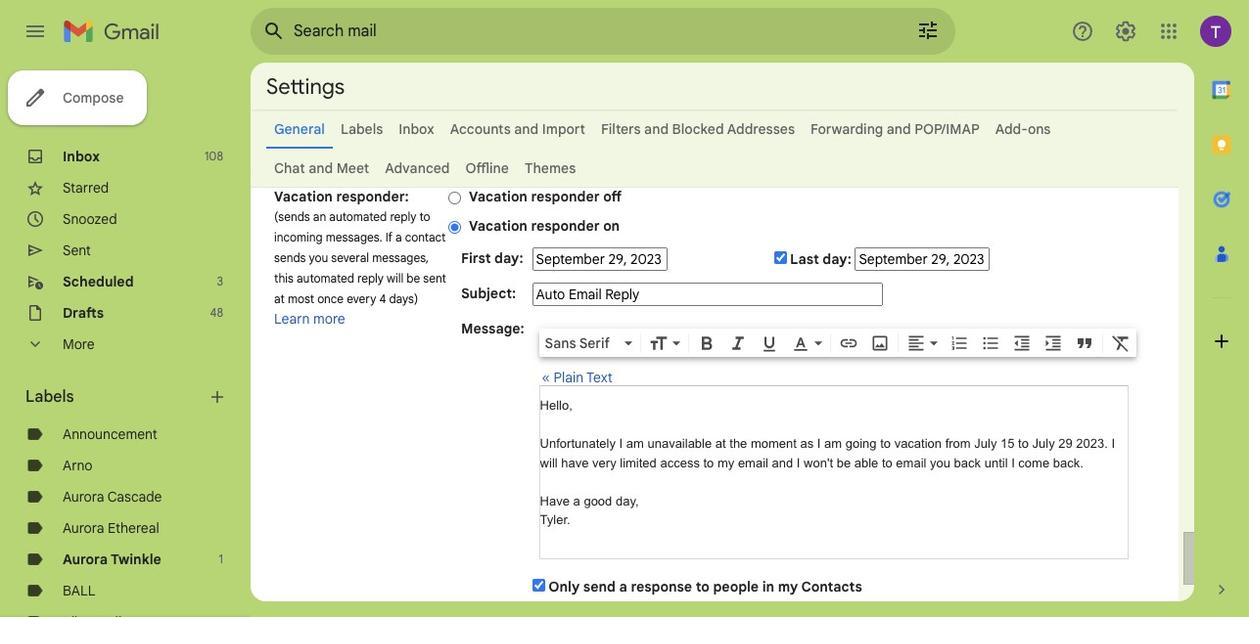 Task type: vqa. For each thing, say whether or not it's contained in the screenshot.
am to the left
yes



Task type: locate. For each thing, give the bounding box(es) containing it.
be left the sent
[[407, 271, 420, 286]]

0 horizontal spatial day:
[[495, 250, 523, 267]]

0 vertical spatial responder
[[531, 188, 600, 206]]

and right filters
[[644, 120, 669, 138]]

unfortunately i am unavailable at the moment as i am going to vacation from july 15 to july 29 2023. i will have very limited access to my email and i won't be able to email you back until i come back.
[[540, 437, 1115, 470]]

1 horizontal spatial july
[[1033, 437, 1055, 451]]

aurora twinkle link
[[63, 551, 161, 569]]

won't
[[804, 456, 833, 470]]

and for filters
[[644, 120, 669, 138]]

i
[[619, 437, 623, 451], [817, 437, 821, 451], [1112, 437, 1115, 451], [797, 456, 800, 470], [1012, 456, 1015, 470]]

aurora cascade
[[63, 489, 162, 506]]

accounts
[[450, 120, 511, 138]]

at left the
[[716, 437, 726, 451]]

1 vertical spatial aurora
[[63, 520, 104, 538]]

to left the people
[[696, 579, 710, 596]]

0 horizontal spatial reply
[[357, 271, 384, 286]]

forwarding and pop/imap link
[[811, 120, 980, 138]]

accounts and import link
[[450, 120, 586, 138]]

aurora up ball link
[[63, 551, 108, 569]]

1 horizontal spatial am
[[825, 437, 842, 451]]

0 horizontal spatial my
[[718, 456, 735, 470]]

1 horizontal spatial day:
[[823, 251, 852, 268]]

ball link
[[63, 583, 95, 600]]

1 horizontal spatial will
[[540, 456, 558, 470]]

labels
[[341, 120, 383, 138], [25, 388, 74, 407]]

aurora
[[63, 489, 104, 506], [63, 520, 104, 538], [63, 551, 108, 569]]

3
[[217, 274, 223, 289]]

0 vertical spatial my
[[718, 456, 735, 470]]

bold ‪(⌘b)‬ image
[[697, 334, 716, 353]]

inbox up advanced link
[[399, 120, 434, 138]]

reply up every
[[357, 271, 384, 286]]

have
[[561, 456, 589, 470]]

1 vertical spatial my
[[778, 579, 798, 596]]

twinkle
[[111, 551, 161, 569]]

will left 'have'
[[540, 456, 558, 470]]

2 horizontal spatial a
[[619, 579, 628, 596]]

2 responder from the top
[[531, 217, 600, 235]]

and for forwarding
[[887, 120, 911, 138]]

1 responder from the top
[[531, 188, 600, 206]]

very
[[592, 456, 616, 470]]

1 vertical spatial you
[[930, 456, 951, 470]]

back.
[[1053, 456, 1084, 470]]

i left won't
[[797, 456, 800, 470]]

am up limited
[[626, 437, 644, 451]]

1 horizontal spatial a
[[573, 494, 580, 509]]

1 horizontal spatial be
[[837, 456, 851, 470]]

0 vertical spatial will
[[387, 271, 404, 286]]

aurora twinkle
[[63, 551, 161, 569]]

off
[[603, 188, 622, 206]]

aurora ethereal
[[63, 520, 159, 538]]

1 email from the left
[[738, 456, 769, 470]]

1 vertical spatial will
[[540, 456, 558, 470]]

0 vertical spatial labels
[[341, 120, 383, 138]]

1 horizontal spatial inbox link
[[399, 120, 434, 138]]

labels down the more
[[25, 388, 74, 407]]

my right in
[[778, 579, 798, 596]]

my down the
[[718, 456, 735, 470]]

1 horizontal spatial inbox
[[399, 120, 434, 138]]

you inside vacation responder: (sends an automated reply to incoming messages. if a contact sends you several messages, this automated reply will be sent at most once every 4 days) learn more
[[309, 251, 328, 265]]

and left import
[[514, 120, 539, 138]]

responder
[[531, 188, 600, 206], [531, 217, 600, 235]]

email down vacation
[[896, 456, 927, 470]]

a right the if
[[396, 230, 402, 245]]

chat
[[274, 160, 305, 177]]

1 horizontal spatial at
[[716, 437, 726, 451]]

july up 'until'
[[975, 437, 997, 451]]

am up won't
[[825, 437, 842, 451]]

and for accounts
[[514, 120, 539, 138]]

sent
[[423, 271, 446, 286]]

reply
[[390, 210, 416, 224], [357, 271, 384, 286]]

aurora down arno link
[[63, 489, 104, 506]]

filters and blocked addresses
[[601, 120, 795, 138]]

have
[[540, 494, 570, 509]]

until
[[985, 456, 1008, 470]]

will inside vacation responder: (sends an automated reply to incoming messages. if a contact sends you several messages, this automated reply will be sent at most once every 4 days) learn more
[[387, 271, 404, 286]]

2 vertical spatial a
[[619, 579, 628, 596]]

and right chat
[[309, 160, 333, 177]]

0 horizontal spatial am
[[626, 437, 644, 451]]

1 vertical spatial at
[[716, 437, 726, 451]]

announcement
[[63, 426, 157, 444]]

inbox inside labels navigation
[[63, 148, 100, 165]]

ons
[[1028, 120, 1051, 138]]

1 vertical spatial inbox
[[63, 148, 100, 165]]

responder down themes link
[[531, 188, 600, 206]]

aurora cascade link
[[63, 489, 162, 506]]

incoming
[[274, 230, 323, 245]]

to inside vacation responder: (sends an automated reply to incoming messages. if a contact sends you several messages, this automated reply will be sent at most once every 4 days) learn more
[[419, 210, 430, 224]]

aurora for aurora ethereal
[[63, 520, 104, 538]]

0 horizontal spatial will
[[387, 271, 404, 286]]

inbox link
[[399, 120, 434, 138], [63, 148, 100, 165]]

Last day: text field
[[855, 248, 990, 271]]

people
[[713, 579, 759, 596]]

filters and blocked addresses link
[[601, 120, 795, 138]]

1 vertical spatial automated
[[297, 271, 354, 286]]

insert image image
[[870, 334, 890, 353]]

ball
[[63, 583, 95, 600]]

1 vertical spatial responder
[[531, 217, 600, 235]]

at
[[274, 292, 285, 306], [716, 437, 726, 451]]

will down the messages,
[[387, 271, 404, 286]]

1 vertical spatial labels
[[25, 388, 74, 407]]

offline link
[[466, 160, 509, 177]]

0 horizontal spatial at
[[274, 292, 285, 306]]

a
[[396, 230, 402, 245], [573, 494, 580, 509], [619, 579, 628, 596]]

to right access
[[703, 456, 714, 470]]

0 vertical spatial you
[[309, 251, 328, 265]]

0 horizontal spatial be
[[407, 271, 420, 286]]

you right sends
[[309, 251, 328, 265]]

underline ‪(⌘u)‬ image
[[759, 335, 779, 354]]

vacation down offline link
[[469, 188, 528, 206]]

sans serif
[[545, 335, 610, 352]]

0 vertical spatial inbox
[[399, 120, 434, 138]]

remove formatting ‪(⌘\)‬ image
[[1111, 334, 1131, 353]]

0 vertical spatial be
[[407, 271, 420, 286]]

aurora ethereal link
[[63, 520, 159, 538]]

email
[[738, 456, 769, 470], [896, 456, 927, 470]]

a left good
[[573, 494, 580, 509]]

you
[[309, 251, 328, 265], [930, 456, 951, 470]]

labels up 'meet'
[[341, 120, 383, 138]]

to right able
[[882, 456, 893, 470]]

0 vertical spatial automated
[[329, 210, 387, 224]]

vacation inside vacation responder: (sends an automated reply to incoming messages. if a contact sends you several messages, this automated reply will be sent at most once every 4 days) learn more
[[274, 188, 333, 206]]

labels inside navigation
[[25, 388, 74, 407]]

0 horizontal spatial july
[[975, 437, 997, 451]]

arno
[[63, 457, 93, 475]]

to
[[419, 210, 430, 224], [880, 437, 891, 451], [1018, 437, 1029, 451], [703, 456, 714, 470], [882, 456, 893, 470], [696, 579, 710, 596]]

indent less ‪(⌘[)‬ image
[[1012, 334, 1032, 353]]

0 vertical spatial a
[[396, 230, 402, 245]]

email down the
[[738, 456, 769, 470]]

automated up once
[[297, 271, 354, 286]]

3 aurora from the top
[[63, 551, 108, 569]]

unavailable
[[648, 437, 712, 451]]

1 horizontal spatial email
[[896, 456, 927, 470]]

be left able
[[837, 456, 851, 470]]

0 vertical spatial at
[[274, 292, 285, 306]]

from
[[946, 437, 971, 451]]

0 horizontal spatial you
[[309, 251, 328, 265]]

0 horizontal spatial inbox
[[63, 148, 100, 165]]

and for chat
[[309, 160, 333, 177]]

vacation
[[274, 188, 333, 206], [469, 188, 528, 206], [469, 217, 528, 235]]

aurora up aurora twinkle link
[[63, 520, 104, 538]]

a right send
[[619, 579, 628, 596]]

0 vertical spatial inbox link
[[399, 120, 434, 138]]

15
[[1001, 437, 1015, 451]]

2 july from the left
[[1033, 437, 1055, 451]]

1 horizontal spatial you
[[930, 456, 951, 470]]

None search field
[[251, 8, 956, 55]]

only send a response to people in my contacts
[[549, 579, 862, 596]]

1 vertical spatial reply
[[357, 271, 384, 286]]

be
[[407, 271, 420, 286], [837, 456, 851, 470]]

most
[[288, 292, 314, 306]]

1 horizontal spatial labels
[[341, 120, 383, 138]]

messages.
[[326, 230, 383, 245]]

drafts
[[63, 305, 104, 322]]

and left pop/imap
[[887, 120, 911, 138]]

advanced
[[385, 160, 450, 177]]

0 horizontal spatial labels
[[25, 388, 74, 407]]

you inside unfortunately i am unavailable at the moment as i am going to vacation from july 15 to july 29 2023. i will have very limited access to my email and i won't be able to email you back until i come back.
[[930, 456, 951, 470]]

2 vertical spatial aurora
[[63, 551, 108, 569]]

vacation responder on
[[469, 217, 620, 235]]

day: right the 'first'
[[495, 250, 523, 267]]

learn
[[274, 310, 310, 328]]

cascade
[[107, 489, 162, 506]]

at down the this
[[274, 292, 285, 306]]

last
[[790, 251, 819, 268]]

inbox link up starred
[[63, 148, 100, 165]]

29
[[1059, 437, 1073, 451]]

vacation up first day:
[[469, 217, 528, 235]]

Last day: checkbox
[[774, 252, 787, 264]]

0 horizontal spatial a
[[396, 230, 402, 245]]

First day: text field
[[532, 248, 667, 271]]

inbox for inbox link to the left
[[63, 148, 100, 165]]

formatting options toolbar
[[539, 329, 1136, 357]]

1 aurora from the top
[[63, 489, 104, 506]]

to up contact
[[419, 210, 430, 224]]

vacation up (sends
[[274, 188, 333, 206]]

compose
[[63, 89, 124, 107]]

add-
[[996, 120, 1028, 138]]

day: right last
[[823, 251, 852, 268]]

Vacation responder text field
[[540, 397, 1128, 549]]

you down "from"
[[930, 456, 951, 470]]

limited
[[620, 456, 657, 470]]

2 aurora from the top
[[63, 520, 104, 538]]

chat and meet link
[[274, 160, 369, 177]]

1 july from the left
[[975, 437, 997, 451]]

support image
[[1071, 20, 1095, 43]]

Subject text field
[[532, 283, 883, 306]]

my
[[718, 456, 735, 470], [778, 579, 798, 596]]

0 vertical spatial aurora
[[63, 489, 104, 506]]

0 horizontal spatial email
[[738, 456, 769, 470]]

reply up the if
[[390, 210, 416, 224]]

0 vertical spatial reply
[[390, 210, 416, 224]]

july up "come"
[[1033, 437, 1055, 451]]

vacation for vacation responder on
[[469, 217, 528, 235]]

and down moment
[[772, 456, 793, 470]]

2023.
[[1076, 437, 1108, 451]]

be inside unfortunately i am unavailable at the moment as i am going to vacation from july 15 to july 29 2023. i will have very limited access to my email and i won't be able to email you back until i come back.
[[837, 456, 851, 470]]

gmail image
[[63, 12, 169, 51]]

to right 15
[[1018, 437, 1029, 451]]

sent
[[63, 242, 91, 259]]

labels for labels heading at the bottom left of the page
[[25, 388, 74, 407]]

import
[[542, 120, 586, 138]]

tab list
[[1195, 63, 1249, 547]]

1 vertical spatial a
[[573, 494, 580, 509]]

4
[[379, 292, 386, 306]]

and inside unfortunately i am unavailable at the moment as i am going to vacation from july 15 to july 29 2023. i will have very limited access to my email and i won't be able to email you back until i come back.
[[772, 456, 793, 470]]

inbox link up advanced link
[[399, 120, 434, 138]]

1 vertical spatial be
[[837, 456, 851, 470]]

responder down vacation responder off
[[531, 217, 600, 235]]

inbox up starred
[[63, 148, 100, 165]]

automated up messages.
[[329, 210, 387, 224]]

1 vertical spatial inbox link
[[63, 148, 100, 165]]

more
[[313, 310, 345, 328]]



Task type: describe. For each thing, give the bounding box(es) containing it.
day: for first day:
[[495, 250, 523, 267]]

several
[[331, 251, 369, 265]]

chat and meet
[[274, 160, 369, 177]]

moment
[[751, 437, 797, 451]]

if
[[386, 230, 393, 245]]

starred link
[[63, 179, 109, 197]]

advanced link
[[385, 160, 450, 177]]

addresses
[[727, 120, 795, 138]]

offline
[[466, 160, 509, 177]]

a inside have a good day, tyler.
[[573, 494, 580, 509]]

day: for last day:
[[823, 251, 852, 268]]

unfortunately
[[540, 437, 616, 451]]

contact
[[405, 230, 446, 245]]

accounts and import
[[450, 120, 586, 138]]

arno link
[[63, 457, 93, 475]]

inbox for inbox link to the top
[[399, 120, 434, 138]]

meet
[[337, 160, 369, 177]]

day,
[[616, 494, 639, 509]]

blocked
[[672, 120, 724, 138]]

more
[[63, 336, 94, 353]]

italic ‪(⌘i)‬ image
[[728, 334, 748, 353]]

vacation responder off
[[469, 188, 622, 206]]

settings image
[[1114, 20, 1138, 43]]

my inside unfortunately i am unavailable at the moment as i am going to vacation from july 15 to july 29 2023. i will have very limited access to my email and i won't be able to email you back until i come back.
[[718, 456, 735, 470]]

i up limited
[[619, 437, 623, 451]]

hello,
[[540, 399, 573, 413]]

days)
[[389, 292, 418, 306]]

vacation for vacation responder off
[[469, 188, 528, 206]]

filters
[[601, 120, 641, 138]]

as
[[800, 437, 814, 451]]

tyler.
[[540, 513, 571, 528]]

responder:
[[336, 188, 409, 206]]

themes link
[[525, 160, 576, 177]]

labels heading
[[25, 388, 208, 407]]

Vacation responder off radio
[[448, 191, 461, 205]]

aurora for aurora cascade
[[63, 489, 104, 506]]

scheduled link
[[63, 273, 134, 291]]

sans serif option
[[541, 334, 620, 353]]

in
[[762, 579, 775, 596]]

starred
[[63, 179, 109, 197]]

this
[[274, 271, 294, 286]]

add-ons
[[996, 120, 1051, 138]]

on
[[603, 217, 620, 235]]

will inside unfortunately i am unavailable at the moment as i am going to vacation from july 15 to july 29 2023. i will have very limited access to my email and i won't be able to email you back until i come back.
[[540, 456, 558, 470]]

aurora for aurora twinkle
[[63, 551, 108, 569]]

link ‪(⌘k)‬ image
[[839, 334, 858, 353]]

Vacation responder on radio
[[448, 220, 461, 235]]

quote ‪(⌘⇧9)‬ image
[[1075, 334, 1094, 353]]

numbered list ‪(⌘⇧7)‬ image
[[949, 334, 969, 353]]

more button
[[0, 329, 235, 360]]

responder for off
[[531, 188, 600, 206]]

sans
[[545, 335, 576, 352]]

be inside vacation responder: (sends an automated reply to incoming messages. if a contact sends you several messages, this automated reply will be sent at most once every 4 days) learn more
[[407, 271, 420, 286]]

scheduled
[[63, 273, 134, 291]]

0 horizontal spatial inbox link
[[63, 148, 100, 165]]

Only send a response to people in my Contacts checkbox
[[532, 580, 545, 592]]

back
[[954, 456, 981, 470]]

Search mail text field
[[294, 22, 862, 41]]

1 am from the left
[[626, 437, 644, 451]]

contacts
[[802, 579, 862, 596]]

once
[[317, 292, 344, 306]]

vacation responder: (sends an automated reply to incoming messages. if a contact sends you several messages, this automated reply will be sent at most once every 4 days) learn more
[[274, 188, 446, 328]]

i right as
[[817, 437, 821, 451]]

learn more link
[[274, 310, 345, 328]]

108
[[205, 149, 223, 164]]

at inside vacation responder: (sends an automated reply to incoming messages. if a contact sends you several messages, this automated reply will be sent at most once every 4 days) learn more
[[274, 292, 285, 306]]

an
[[313, 210, 326, 224]]

pop/imap
[[915, 120, 980, 138]]

add-ons link
[[996, 120, 1051, 138]]

ethereal
[[108, 520, 159, 538]]

come
[[1019, 456, 1050, 470]]

only
[[549, 579, 580, 596]]

general link
[[274, 120, 325, 138]]

2 am from the left
[[825, 437, 842, 451]]

a inside vacation responder: (sends an automated reply to incoming messages. if a contact sends you several messages, this automated reply will be sent at most once every 4 days) learn more
[[396, 230, 402, 245]]

search mail image
[[257, 14, 292, 49]]

i right 2023.
[[1112, 437, 1115, 451]]

the
[[730, 437, 747, 451]]

sent link
[[63, 242, 91, 259]]

serif
[[579, 335, 610, 352]]

advanced search options image
[[909, 11, 948, 50]]

bulleted list ‪(⌘⇧8)‬ image
[[981, 334, 1000, 353]]

labels for labels link
[[341, 120, 383, 138]]

going
[[846, 437, 877, 451]]

good
[[584, 494, 612, 509]]

sends
[[274, 251, 306, 265]]

1
[[219, 552, 223, 567]]

forwarding
[[811, 120, 883, 138]]

settings
[[266, 73, 345, 99]]

announcement link
[[63, 426, 157, 444]]

at inside unfortunately i am unavailable at the moment as i am going to vacation from july 15 to july 29 2023. i will have very limited access to my email and i won't be able to email you back until i come back.
[[716, 437, 726, 451]]

every
[[347, 292, 376, 306]]

1 horizontal spatial reply
[[390, 210, 416, 224]]

2 email from the left
[[896, 456, 927, 470]]

responder for on
[[531, 217, 600, 235]]

forwarding and pop/imap
[[811, 120, 980, 138]]

send
[[583, 579, 616, 596]]

(sends
[[274, 210, 310, 224]]

message:
[[461, 320, 524, 338]]

« plain text
[[542, 369, 613, 387]]

vacation for vacation responder: (sends an automated reply to incoming messages. if a contact sends you several messages, this automated reply will be sent at most once every 4 days) learn more
[[274, 188, 333, 206]]

snoozed
[[63, 211, 117, 228]]

to right going
[[880, 437, 891, 451]]

response
[[631, 579, 692, 596]]

labels navigation
[[0, 63, 251, 618]]

subject:
[[461, 285, 516, 303]]

first
[[461, 250, 491, 267]]

have a good day, tyler.
[[540, 494, 639, 528]]

main menu image
[[23, 20, 47, 43]]

1 horizontal spatial my
[[778, 579, 798, 596]]

i right 'until'
[[1012, 456, 1015, 470]]

indent more ‪(⌘])‬ image
[[1043, 334, 1063, 353]]

48
[[210, 305, 223, 320]]

able
[[854, 456, 879, 470]]



